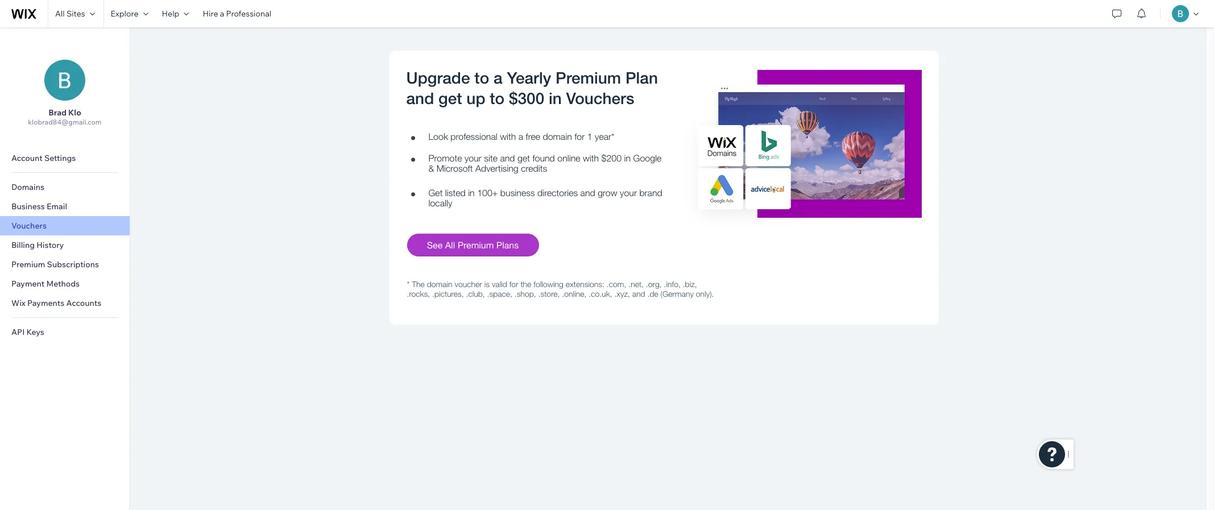 Task type: locate. For each thing, give the bounding box(es) containing it.
payment methods
[[11, 279, 80, 289]]

api keys link
[[0, 323, 130, 342]]

account settings
[[11, 153, 76, 163]]

api
[[11, 327, 25, 337]]

vouchers
[[11, 221, 47, 231]]

sidebar element
[[0, 27, 130, 510]]

help button
[[155, 0, 196, 27]]

methods
[[46, 279, 80, 289]]

help
[[162, 9, 179, 19]]

premium
[[11, 259, 45, 270]]

all sites
[[55, 9, 85, 19]]

payment
[[11, 279, 45, 289]]

professional
[[226, 9, 271, 19]]

klo
[[68, 108, 81, 118]]

account settings link
[[0, 148, 130, 168]]

keys
[[26, 327, 44, 337]]

payments
[[27, 298, 64, 308]]

api keys
[[11, 327, 44, 337]]

hire
[[203, 9, 218, 19]]

sites
[[66, 9, 85, 19]]

hire a professional
[[203, 9, 271, 19]]

wix
[[11, 298, 26, 308]]

domains link
[[0, 177, 130, 197]]

all
[[55, 9, 65, 19]]

wix payments accounts link
[[0, 294, 130, 313]]

history
[[37, 240, 64, 250]]

account
[[11, 153, 43, 163]]



Task type: describe. For each thing, give the bounding box(es) containing it.
domains
[[11, 182, 44, 192]]

billing
[[11, 240, 35, 250]]

hire a professional link
[[196, 0, 278, 27]]

premium subscriptions
[[11, 259, 99, 270]]

brad klo klobrad84@gmail.com
[[28, 108, 102, 126]]

brad
[[48, 108, 67, 118]]

klobrad84@gmail.com
[[28, 118, 102, 126]]

settings
[[44, 153, 76, 163]]

billing history
[[11, 240, 64, 250]]

accounts
[[66, 298, 101, 308]]

business email
[[11, 201, 67, 212]]

explore
[[111, 9, 139, 19]]

business email link
[[0, 197, 130, 216]]

subscriptions
[[47, 259, 99, 270]]

premium subscriptions link
[[0, 255, 130, 274]]

a
[[220, 9, 224, 19]]

vouchers link
[[0, 216, 130, 236]]

wix payments accounts
[[11, 298, 101, 308]]

email
[[47, 201, 67, 212]]

business
[[11, 201, 45, 212]]

billing history link
[[0, 236, 130, 255]]

payment methods link
[[0, 274, 130, 294]]



Task type: vqa. For each thing, say whether or not it's contained in the screenshot.
api keys link
yes



